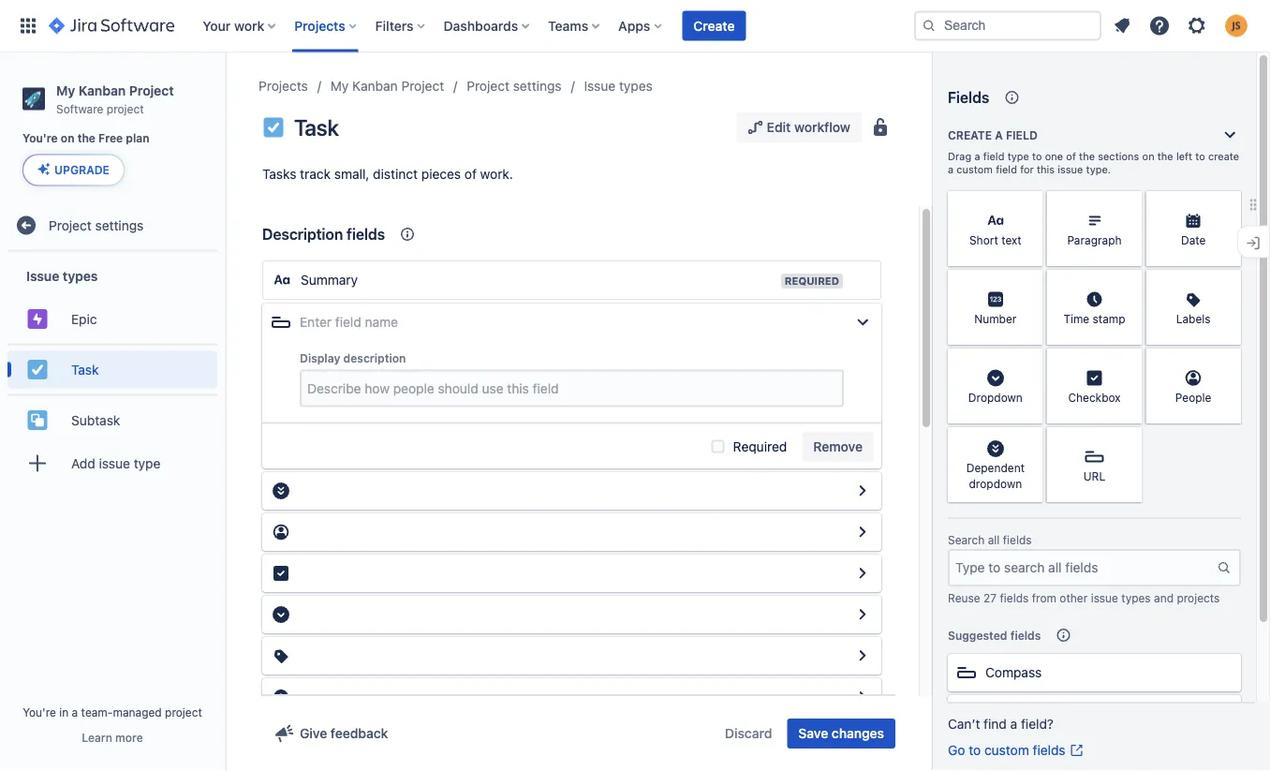 Task type: locate. For each thing, give the bounding box(es) containing it.
dependent dropdown
[[967, 461, 1025, 491]]

my inside my kanban project software project
[[56, 82, 75, 98]]

my for my kanban project
[[331, 78, 349, 94]]

1 vertical spatial of
[[465, 166, 477, 182]]

my inside 'link'
[[331, 78, 349, 94]]

0 horizontal spatial issue
[[26, 268, 59, 284]]

0 horizontal spatial types
[[63, 268, 98, 284]]

subtask
[[71, 412, 120, 428]]

0 vertical spatial task
[[294, 114, 339, 141]]

epic link
[[7, 300, 217, 338]]

1 you're from the top
[[22, 132, 58, 145]]

jira software image
[[49, 15, 175, 37], [49, 15, 175, 37]]

0 vertical spatial issue types
[[584, 78, 653, 94]]

1 vertical spatial on
[[1143, 150, 1155, 163]]

0 vertical spatial you're
[[22, 132, 58, 145]]

required
[[785, 275, 840, 287], [733, 439, 787, 454]]

1 horizontal spatial settings
[[513, 78, 562, 94]]

settings
[[513, 78, 562, 94], [95, 217, 144, 233]]

of right one
[[1067, 150, 1077, 163]]

more information image down text
[[1019, 272, 1042, 294]]

fields right the '27'
[[1000, 591, 1029, 604]]

0 vertical spatial issue
[[584, 78, 616, 94]]

banner containing your work
[[0, 0, 1271, 52]]

task
[[294, 114, 339, 141], [71, 362, 99, 377]]

issue inside group
[[26, 268, 59, 284]]

group containing issue types
[[7, 251, 217, 493]]

0 horizontal spatial issue
[[99, 455, 130, 471]]

field
[[1006, 128, 1038, 141], [984, 150, 1005, 163], [996, 164, 1018, 176]]

0 horizontal spatial task
[[71, 362, 99, 377]]

discard button
[[714, 719, 784, 749]]

drag
[[948, 150, 972, 163]]

project settings link
[[467, 75, 562, 97], [7, 206, 217, 244]]

more information image
[[1019, 193, 1042, 216], [1019, 272, 1042, 294], [1118, 272, 1141, 294], [1019, 350, 1042, 373], [1118, 350, 1141, 373], [1019, 429, 1042, 452]]

date
[[1182, 233, 1206, 246]]

more information image down "stamp"
[[1118, 350, 1141, 373]]

types inside group
[[63, 268, 98, 284]]

0 horizontal spatial create
[[694, 18, 735, 33]]

you're up upgrade button
[[22, 132, 58, 145]]

open field configuration image
[[852, 480, 874, 502], [852, 521, 874, 543], [852, 562, 874, 585], [852, 645, 874, 667]]

0 horizontal spatial type
[[134, 455, 161, 471]]

you're on the free plan
[[22, 132, 150, 145]]

custom down can't find a field?
[[985, 743, 1030, 758]]

to right left
[[1196, 150, 1206, 163]]

0 vertical spatial issue
[[1058, 164, 1084, 176]]

you're for you're on the free plan
[[22, 132, 58, 145]]

types
[[619, 78, 653, 94], [63, 268, 98, 284], [1122, 591, 1151, 604]]

issue types link
[[584, 75, 653, 97]]

1 vertical spatial projects
[[259, 78, 308, 94]]

0 horizontal spatial my
[[56, 82, 75, 98]]

banner
[[0, 0, 1271, 52]]

edit workflow button
[[737, 112, 862, 142]]

1 horizontal spatial of
[[1067, 150, 1077, 163]]

1 horizontal spatial to
[[1033, 150, 1043, 163]]

projects up the issue type icon
[[259, 78, 308, 94]]

upgrade
[[54, 163, 110, 176]]

the left left
[[1158, 150, 1174, 163]]

create right apps dropdown button on the top of page
[[694, 18, 735, 33]]

0 vertical spatial types
[[619, 78, 653, 94]]

issue for group containing issue types
[[26, 268, 59, 284]]

go to custom fields link
[[948, 741, 1085, 760]]

you're for you're in a team-managed project
[[23, 706, 56, 719]]

group
[[7, 251, 217, 493]]

issue types down apps
[[584, 78, 653, 94]]

create inside 'button'
[[694, 18, 735, 33]]

field left for
[[996, 164, 1018, 176]]

3 open field configuration image from the top
[[852, 562, 874, 585]]

more information about the suggested fields image
[[1053, 624, 1075, 647]]

summary
[[301, 272, 358, 288]]

0 horizontal spatial settings
[[95, 217, 144, 233]]

my kanban project
[[331, 78, 444, 94]]

notifications image
[[1111, 15, 1134, 37]]

4 open field configuration image from the top
[[852, 645, 874, 667]]

issue type icon image
[[262, 116, 285, 139]]

you're left in
[[23, 706, 56, 719]]

search image
[[922, 18, 937, 33]]

to up this
[[1033, 150, 1043, 163]]

open field configuration image
[[852, 603, 874, 626], [852, 686, 874, 708]]

project down upgrade button
[[49, 217, 92, 233]]

stamp
[[1093, 312, 1126, 325]]

1 vertical spatial open field configuration image
[[852, 686, 874, 708]]

1 vertical spatial create
[[948, 128, 992, 141]]

you're
[[22, 132, 58, 145], [23, 706, 56, 719]]

add issue type image
[[26, 452, 49, 474]]

2 vertical spatial issue
[[1091, 591, 1119, 604]]

the up type.
[[1080, 150, 1095, 163]]

0 vertical spatial project
[[107, 102, 144, 115]]

project settings link down upgrade
[[7, 206, 217, 244]]

create
[[694, 18, 735, 33], [948, 128, 992, 141]]

pieces
[[421, 166, 461, 182]]

issue right add
[[99, 455, 130, 471]]

type down "subtask" link
[[134, 455, 161, 471]]

project right 'managed' on the left bottom of the page
[[165, 706, 202, 719]]

more information image for short text
[[1019, 193, 1042, 216]]

the left the free
[[77, 132, 96, 145]]

field?
[[1021, 716, 1054, 732]]

description
[[343, 352, 406, 365]]

more information image up dependent
[[1019, 429, 1042, 452]]

types down apps dropdown button on the top of page
[[619, 78, 653, 94]]

1 vertical spatial issue
[[99, 455, 130, 471]]

0 vertical spatial project settings
[[467, 78, 562, 94]]

left
[[1177, 150, 1193, 163]]

your
[[203, 18, 231, 33]]

issue types up epic
[[26, 268, 98, 284]]

2 vertical spatial types
[[1122, 591, 1151, 604]]

1 horizontal spatial issue types
[[584, 78, 653, 94]]

project settings link down dashboards dropdown button in the left of the page
[[467, 75, 562, 97]]

workflow
[[795, 119, 851, 135]]

1 horizontal spatial kanban
[[352, 78, 398, 94]]

0 vertical spatial of
[[1067, 150, 1077, 163]]

0 horizontal spatial issue types
[[26, 268, 98, 284]]

issue types inside group
[[26, 268, 98, 284]]

upgrade button
[[23, 155, 124, 185]]

on right sections on the right of the page
[[1143, 150, 1155, 163]]

fields
[[948, 89, 990, 106]]

issue
[[1058, 164, 1084, 176], [99, 455, 130, 471], [1091, 591, 1119, 604]]

more
[[115, 731, 143, 744]]

issue up 'epic' link
[[26, 268, 59, 284]]

Display description field
[[302, 372, 842, 405]]

changes
[[832, 726, 885, 741]]

number
[[975, 312, 1017, 325]]

sidebar navigation image
[[204, 75, 246, 112]]

settings down teams
[[513, 78, 562, 94]]

more information image for checkbox
[[1118, 350, 1141, 373]]

2 you're from the top
[[23, 706, 56, 719]]

kanban down filters
[[352, 78, 398, 94]]

1 horizontal spatial create
[[948, 128, 992, 141]]

0 vertical spatial create
[[694, 18, 735, 33]]

my up "software"
[[56, 82, 75, 98]]

0 vertical spatial field
[[1006, 128, 1038, 141]]

kanban inside 'link'
[[352, 78, 398, 94]]

1 vertical spatial you're
[[23, 706, 56, 719]]

project
[[107, 102, 144, 115], [165, 706, 202, 719]]

issue down teams popup button
[[584, 78, 616, 94]]

kanban
[[352, 78, 398, 94], [78, 82, 126, 98]]

projects for 'projects' popup button
[[294, 18, 345, 33]]

1 horizontal spatial project settings link
[[467, 75, 562, 97]]

0 vertical spatial type
[[1008, 150, 1030, 163]]

1 vertical spatial project
[[165, 706, 202, 719]]

1 horizontal spatial issue
[[1058, 164, 1084, 176]]

Search field
[[915, 11, 1102, 41]]

0 horizontal spatial to
[[969, 743, 981, 758]]

0 vertical spatial open field configuration image
[[852, 603, 874, 626]]

1 horizontal spatial types
[[619, 78, 653, 94]]

settings down upgrade
[[95, 217, 144, 233]]

issue types for group containing issue types
[[26, 268, 98, 284]]

on up upgrade button
[[61, 132, 75, 145]]

go
[[948, 743, 966, 758]]

time
[[1064, 312, 1090, 325]]

0 vertical spatial custom
[[957, 164, 993, 176]]

1 horizontal spatial issue
[[584, 78, 616, 94]]

projects inside popup button
[[294, 18, 345, 33]]

more information image
[[1118, 193, 1141, 216], [1217, 193, 1240, 216], [1217, 272, 1240, 294], [1217, 350, 1240, 373]]

kanban up "software"
[[78, 82, 126, 98]]

a
[[995, 128, 1003, 141], [975, 150, 981, 163], [948, 164, 954, 176], [72, 706, 78, 719], [1011, 716, 1018, 732]]

1 open field configuration image from the top
[[852, 603, 874, 626]]

0 horizontal spatial kanban
[[78, 82, 126, 98]]

to
[[1033, 150, 1043, 163], [1196, 150, 1206, 163], [969, 743, 981, 758]]

checkbox
[[1069, 391, 1121, 404]]

type inside button
[[134, 455, 161, 471]]

types up epic
[[63, 268, 98, 284]]

more information image up "stamp"
[[1118, 272, 1141, 294]]

1 horizontal spatial the
[[1080, 150, 1095, 163]]

1 vertical spatial field
[[984, 150, 1005, 163]]

1 vertical spatial type
[[134, 455, 161, 471]]

field up for
[[1006, 128, 1038, 141]]

projects right work
[[294, 18, 345, 33]]

1 vertical spatial types
[[63, 268, 98, 284]]

0 vertical spatial settings
[[513, 78, 562, 94]]

settings image
[[1186, 15, 1209, 37]]

teams
[[548, 18, 589, 33]]

2 horizontal spatial the
[[1158, 150, 1174, 163]]

1 vertical spatial project settings link
[[7, 206, 217, 244]]

Enter field name field
[[300, 311, 844, 334]]

kanban inside my kanban project software project
[[78, 82, 126, 98]]

url
[[1084, 469, 1106, 483]]

edit workflow
[[767, 119, 851, 135]]

project down filters dropdown button at top
[[401, 78, 444, 94]]

1 horizontal spatial my
[[331, 78, 349, 94]]

0 vertical spatial on
[[61, 132, 75, 145]]

go to custom fields
[[948, 743, 1066, 758]]

primary element
[[11, 0, 915, 52]]

to right go
[[969, 743, 981, 758]]

1 vertical spatial issue types
[[26, 268, 98, 284]]

issue types
[[584, 78, 653, 94], [26, 268, 98, 284]]

feedback
[[331, 726, 388, 741]]

task down epic
[[71, 362, 99, 377]]

types left and
[[1122, 591, 1151, 604]]

a down more information about the fields image on the right top
[[995, 128, 1003, 141]]

create
[[1209, 150, 1240, 163]]

1 vertical spatial project settings
[[49, 217, 144, 233]]

issue right other on the right bottom
[[1091, 591, 1119, 604]]

more information image up dropdown
[[1019, 350, 1042, 373]]

type up for
[[1008, 150, 1030, 163]]

my right "projects" link
[[331, 78, 349, 94]]

1 vertical spatial task
[[71, 362, 99, 377]]

0 horizontal spatial project settings
[[49, 217, 144, 233]]

project settings down dashboards dropdown button in the left of the page
[[467, 78, 562, 94]]

sections
[[1098, 150, 1140, 163]]

0 horizontal spatial project settings link
[[7, 206, 217, 244]]

custom down drag
[[957, 164, 993, 176]]

issue inside button
[[99, 455, 130, 471]]

you're in a team-managed project
[[23, 706, 202, 719]]

more information image down for
[[1019, 193, 1042, 216]]

this
[[1037, 164, 1055, 176]]

on
[[61, 132, 75, 145], [1143, 150, 1155, 163]]

2 open field configuration image from the top
[[852, 686, 874, 708]]

the
[[77, 132, 96, 145], [1080, 150, 1095, 163], [1158, 150, 1174, 163]]

more information image for number
[[1019, 272, 1042, 294]]

project up plan on the left top
[[107, 102, 144, 115]]

task right the issue type icon
[[294, 114, 339, 141]]

1 horizontal spatial on
[[1143, 150, 1155, 163]]

type inside drag a field type to one of the sections on the left to create a custom field for this issue type.
[[1008, 150, 1030, 163]]

field down create a field
[[984, 150, 1005, 163]]

0 vertical spatial projects
[[294, 18, 345, 33]]

small,
[[334, 166, 370, 182]]

your work button
[[197, 11, 283, 41]]

people
[[1176, 391, 1212, 404]]

create up drag
[[948, 128, 992, 141]]

issue down one
[[1058, 164, 1084, 176]]

0 horizontal spatial project
[[107, 102, 144, 115]]

more information image for people
[[1217, 350, 1240, 373]]

add
[[71, 455, 95, 471]]

issue types for the issue types link
[[584, 78, 653, 94]]

project up plan on the left top
[[129, 82, 174, 98]]

project settings down upgrade
[[49, 217, 144, 233]]

projects
[[294, 18, 345, 33], [259, 78, 308, 94]]

1 vertical spatial settings
[[95, 217, 144, 233]]

1 vertical spatial issue
[[26, 268, 59, 284]]

projects button
[[289, 11, 364, 41]]

of left 'work.' on the left of page
[[465, 166, 477, 182]]

1 horizontal spatial type
[[1008, 150, 1030, 163]]

2 horizontal spatial issue
[[1091, 591, 1119, 604]]



Task type: vqa. For each thing, say whether or not it's contained in the screenshot.
comments. inside the Distribute bubbles closer to or farther apart from each other. This also filters any issue that has been open for zero days or has zero recent comments.
no



Task type: describe. For each thing, give the bounding box(es) containing it.
save
[[799, 726, 829, 741]]

project inside my kanban project software project
[[129, 82, 174, 98]]

remove button
[[802, 431, 874, 461]]

0 vertical spatial required
[[785, 275, 840, 287]]

more information image for paragraph
[[1118, 193, 1141, 216]]

reuse
[[948, 591, 981, 604]]

save changes
[[799, 726, 885, 741]]

of inside drag a field type to one of the sections on the left to create a custom field for this issue type.
[[1067, 150, 1077, 163]]

search all fields
[[948, 534, 1032, 547]]

kanban for my kanban project
[[352, 78, 398, 94]]

work.
[[480, 166, 513, 182]]

0 horizontal spatial of
[[465, 166, 477, 182]]

subtask link
[[7, 401, 217, 439]]

my kanban project software project
[[56, 82, 174, 115]]

fields left this link will be opened in a new tab image
[[1033, 743, 1066, 758]]

1 horizontal spatial project
[[165, 706, 202, 719]]

discard
[[725, 726, 773, 741]]

help image
[[1149, 15, 1171, 37]]

0 vertical spatial project settings link
[[467, 75, 562, 97]]

more information image for time stamp
[[1118, 272, 1141, 294]]

software
[[56, 102, 103, 115]]

dropdown
[[969, 391, 1023, 404]]

issue for the issue types link
[[584, 78, 616, 94]]

a down drag
[[948, 164, 954, 176]]

fields right all
[[1003, 534, 1032, 547]]

text
[[1002, 233, 1022, 246]]

create for create a field
[[948, 128, 992, 141]]

project inside 'link'
[[401, 78, 444, 94]]

task inside task group
[[71, 362, 99, 377]]

track
[[300, 166, 331, 182]]

create button
[[682, 11, 746, 41]]

on inside drag a field type to one of the sections on the left to create a custom field for this issue type.
[[1143, 150, 1155, 163]]

my kanban project link
[[331, 75, 444, 97]]

1 horizontal spatial project settings
[[467, 78, 562, 94]]

field for drag
[[984, 150, 1005, 163]]

field for create
[[1006, 128, 1038, 141]]

learn
[[82, 731, 112, 744]]

compass
[[986, 665, 1042, 680]]

0 horizontal spatial on
[[61, 132, 75, 145]]

tasks
[[262, 166, 296, 182]]

0 horizontal spatial the
[[77, 132, 96, 145]]

apps button
[[613, 11, 669, 41]]

labels
[[1177, 312, 1211, 325]]

projects for "projects" link
[[259, 78, 308, 94]]

a right find
[[1011, 716, 1018, 732]]

short
[[970, 233, 999, 246]]

fields left more information about the context fields icon
[[347, 225, 385, 243]]

edit
[[767, 119, 791, 135]]

2 vertical spatial field
[[996, 164, 1018, 176]]

apps
[[619, 18, 651, 33]]

Type to search all fields text field
[[950, 551, 1217, 585]]

compass button
[[948, 654, 1242, 692]]

1 open field configuration image from the top
[[852, 480, 874, 502]]

remove
[[814, 439, 863, 454]]

close field configuration image
[[852, 311, 874, 334]]

can't find a field?
[[948, 716, 1054, 732]]

1 vertical spatial custom
[[985, 743, 1030, 758]]

from
[[1032, 591, 1057, 604]]

2 horizontal spatial to
[[1196, 150, 1206, 163]]

short text
[[970, 233, 1022, 246]]

distinct
[[373, 166, 418, 182]]

give
[[300, 726, 327, 741]]

for
[[1021, 164, 1034, 176]]

dashboards button
[[438, 11, 537, 41]]

dependent
[[967, 461, 1025, 474]]

all
[[988, 534, 1000, 547]]

filters
[[375, 18, 414, 33]]

epic
[[71, 311, 97, 326]]

types for group containing issue types
[[63, 268, 98, 284]]

projects link
[[259, 75, 308, 97]]

your work
[[203, 18, 264, 33]]

suggested fields
[[948, 629, 1041, 642]]

reuse 27 fields from other issue types and projects
[[948, 591, 1220, 604]]

add issue type button
[[7, 444, 217, 482]]

issue inside drag a field type to one of the sections on the left to create a custom field for this issue type.
[[1058, 164, 1084, 176]]

search
[[948, 534, 985, 547]]

managed
[[113, 706, 162, 719]]

one
[[1045, 150, 1064, 163]]

1 horizontal spatial task
[[294, 114, 339, 141]]

fields left more information about the suggested fields icon
[[1011, 629, 1041, 642]]

27
[[984, 591, 997, 604]]

appswitcher icon image
[[17, 15, 39, 37]]

team-
[[81, 706, 113, 719]]

1 vertical spatial required
[[733, 439, 787, 454]]

a right in
[[72, 706, 78, 719]]

create a field
[[948, 128, 1038, 141]]

project inside my kanban project software project
[[107, 102, 144, 115]]

my for my kanban project software project
[[56, 82, 75, 98]]

dropdown
[[969, 477, 1022, 491]]

task link
[[7, 351, 217, 388]]

no restrictions image
[[870, 116, 892, 139]]

type.
[[1087, 164, 1111, 176]]

save changes button
[[788, 719, 896, 749]]

more information image for labels
[[1217, 272, 1240, 294]]

can't
[[948, 716, 981, 732]]

more information about the context fields image
[[396, 223, 419, 246]]

more information about the fields image
[[1001, 86, 1023, 109]]

more information image for dropdown
[[1019, 350, 1042, 373]]

task group
[[7, 343, 217, 394]]

kanban for my kanban project software project
[[78, 82, 126, 98]]

paragraph
[[1068, 233, 1122, 246]]

plan
[[126, 132, 150, 145]]

and
[[1154, 591, 1174, 604]]

give feedback button
[[262, 719, 400, 749]]

more information image for date
[[1217, 193, 1240, 216]]

learn more
[[82, 731, 143, 744]]

filters button
[[370, 11, 433, 41]]

description
[[262, 225, 343, 243]]

time stamp
[[1064, 312, 1126, 325]]

this link will be opened in a new tab image
[[1070, 743, 1085, 758]]

more information image for dependent dropdown
[[1019, 429, 1042, 452]]

types for the issue types link
[[619, 78, 653, 94]]

drag a field type to one of the sections on the left to create a custom field for this issue type.
[[948, 150, 1240, 176]]

work
[[234, 18, 264, 33]]

display description
[[300, 352, 406, 365]]

custom inside drag a field type to one of the sections on the left to create a custom field for this issue type.
[[957, 164, 993, 176]]

teams button
[[543, 11, 607, 41]]

learn more button
[[82, 730, 143, 745]]

2 horizontal spatial types
[[1122, 591, 1151, 604]]

your profile and settings image
[[1226, 15, 1248, 37]]

a right drag
[[975, 150, 981, 163]]

display
[[300, 352, 340, 365]]

2 open field configuration image from the top
[[852, 521, 874, 543]]

description fields
[[262, 225, 385, 243]]

free
[[98, 132, 123, 145]]

give feedback
[[300, 726, 388, 741]]

project down dashboards dropdown button in the left of the page
[[467, 78, 510, 94]]

tasks track small, distinct pieces of work.
[[262, 166, 513, 182]]

create for create
[[694, 18, 735, 33]]



